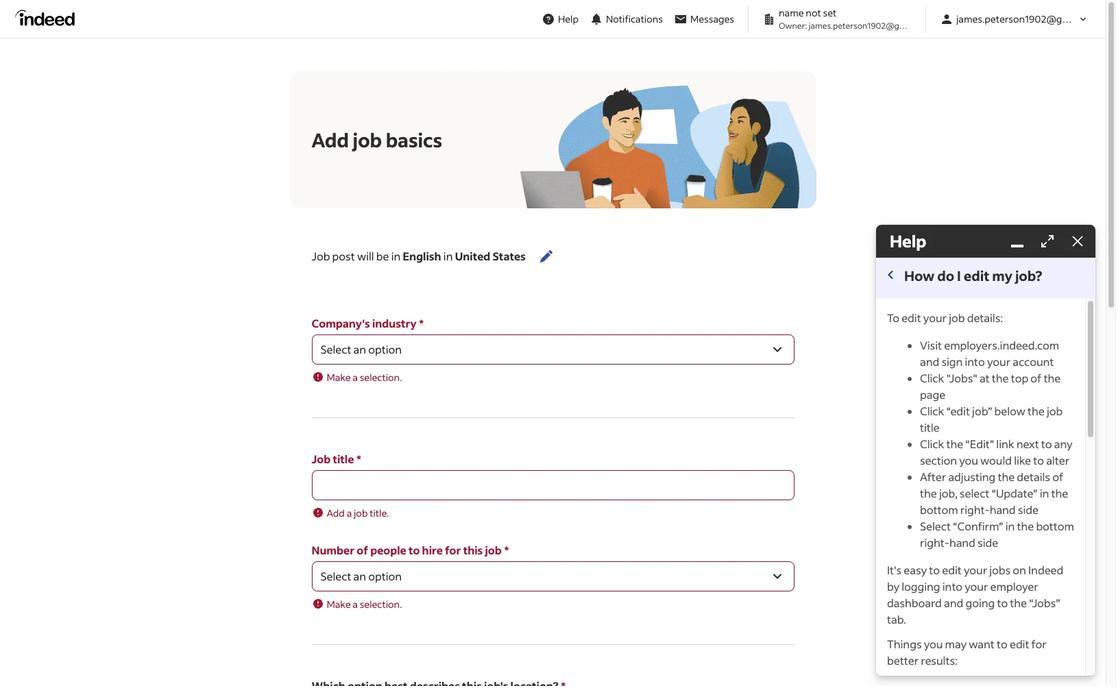 Task type: describe. For each thing, give the bounding box(es) containing it.
section
[[920, 453, 957, 468]]

1 vertical spatial bottom
[[1037, 519, 1075, 534]]

it's easy to edit your jobs on indeed by logging into your employer dashboard and going to the "jobs" tab.
[[887, 563, 1064, 627]]

job left basics at the left of page
[[353, 127, 382, 152]]

and inside the it's easy to edit your jobs on indeed by logging into your employer dashboard and going to the "jobs" tab.
[[944, 596, 964, 610]]

"jobs"
[[947, 371, 978, 385]]

indeed home image
[[15, 9, 81, 26]]

"update"
[[992, 486, 1038, 501]]

after
[[920, 470, 947, 484]]

job post will be in english in united states
[[312, 249, 526, 263]]

tab.
[[887, 612, 907, 627]]

at
[[980, 371, 990, 385]]

job"
[[973, 404, 993, 418]]

error image for company's industry *
[[312, 371, 324, 383]]

1 horizontal spatial hand
[[990, 503, 1016, 517]]

your left jobs
[[964, 563, 988, 577]]

help inside "button"
[[558, 12, 579, 25]]

notifications button
[[584, 4, 669, 34]]

adjusting
[[949, 470, 996, 484]]

2 horizontal spatial of
[[1053, 470, 1064, 484]]

it's
[[887, 563, 902, 577]]

1 horizontal spatial help
[[890, 230, 927, 252]]

title inside the visit employers.indeed.com and sign into your account click "jobs" at the top of the page click "edit job" below the job title click the "edit" link next to any section you would like to alter after adjusting the details of the job, select "update" in the bottom right-hand side select "confirm" in the bottom right-hand side
[[920, 420, 940, 435]]

like
[[1014, 453, 1032, 468]]

going
[[966, 596, 995, 610]]

you inside the visit employers.indeed.com and sign into your account click "jobs" at the top of the page click "edit job" below the job title click the "edit" link next to any section you would like to alter after adjusting the details of the job, select "update" in the bottom right-hand side select "confirm" in the bottom right-hand side
[[960, 453, 979, 468]]

the down account
[[1044, 371, 1061, 385]]

the up the section at the bottom right
[[947, 437, 964, 451]]

1 horizontal spatial right-
[[961, 503, 990, 517]]

edit inside the it's easy to edit your jobs on indeed by logging into your employer dashboard and going to the "jobs" tab.
[[943, 563, 962, 577]]

how
[[905, 267, 935, 285]]

into inside the visit employers.indeed.com and sign into your account click "jobs" at the top of the page click "edit job" below the job title click the "edit" link next to any section you would like to alter after adjusting the details of the job, select "update" in the bottom right-hand side select "confirm" in the bottom right-hand side
[[965, 355, 985, 369]]

to right like
[[1034, 453, 1045, 468]]

number
[[312, 543, 355, 558]]

things
[[887, 637, 922, 652]]

account
[[1013, 355, 1054, 369]]

the down alter
[[1052, 486, 1069, 501]]

people
[[370, 543, 407, 558]]

will
[[357, 249, 374, 263]]

to right easy
[[930, 563, 940, 577]]

edit inside the "things you may want to edit for better results:"
[[1010, 637, 1030, 652]]

1 horizontal spatial of
[[1031, 371, 1042, 385]]

error image for job title *
[[312, 507, 324, 519]]

the right below
[[1028, 404, 1045, 418]]

minimize image
[[1010, 233, 1026, 250]]

how do i edit my job? button
[[882, 263, 1090, 294]]

job for job title *
[[312, 452, 331, 466]]

link
[[997, 437, 1015, 451]]

employers.indeed.com
[[945, 338, 1060, 353]]

in right be
[[391, 249, 401, 263]]

0 horizontal spatial hand
[[950, 536, 976, 550]]

the right at
[[992, 371, 1009, 385]]

do
[[938, 267, 955, 285]]

a for title
[[347, 507, 352, 520]]

for inside the "things you may want to edit for better results:"
[[1032, 637, 1047, 652]]

page
[[920, 388, 946, 402]]

1 horizontal spatial side
[[1018, 503, 1039, 517]]

employer
[[991, 580, 1039, 594]]

want
[[969, 637, 995, 652]]

add for add a job title.
[[327, 507, 345, 520]]

industry
[[372, 316, 417, 331]]

close image
[[1070, 233, 1086, 250]]

to down employer
[[997, 596, 1008, 610]]

a for industry
[[353, 371, 358, 384]]

to inside the "things you may want to edit for better results:"
[[997, 637, 1008, 652]]

make for number
[[327, 598, 351, 611]]

english
[[403, 249, 441, 263]]

by
[[887, 580, 900, 594]]

job left the title.
[[354, 507, 368, 520]]

add job basics
[[312, 127, 442, 152]]

add a job title.
[[327, 507, 389, 520]]

how do i edit my job?
[[905, 267, 1043, 285]]

* for job title *
[[357, 452, 361, 466]]

next
[[1017, 437, 1039, 451]]

job title *
[[312, 452, 361, 466]]

job post language or country image
[[538, 248, 555, 265]]

the down ""update""
[[1017, 519, 1034, 534]]

company's industry *
[[312, 316, 424, 331]]

selection. for of
[[360, 598, 402, 611]]

make a selection. for industry
[[327, 371, 402, 384]]

a for of
[[353, 598, 358, 611]]

in down details
[[1040, 486, 1049, 501]]

messages
[[691, 12, 735, 25]]

not
[[806, 6, 821, 19]]

notifications
[[606, 12, 663, 25]]

dashboard
[[887, 596, 942, 610]]

into inside the it's easy to edit your jobs on indeed by logging into your employer dashboard and going to the "jobs" tab.
[[943, 580, 963, 594]]

add for add job basics
[[312, 127, 349, 152]]

alter
[[1047, 453, 1070, 468]]

job left details:
[[949, 311, 965, 325]]

name
[[779, 6, 804, 19]]

sign
[[942, 355, 963, 369]]

may
[[945, 637, 967, 652]]



Task type: vqa. For each thing, say whether or not it's contained in the screenshot.
the left Create
no



Task type: locate. For each thing, give the bounding box(es) containing it.
james.peterson1902@gmail.com
[[957, 12, 1102, 25], [809, 21, 934, 31]]

1 horizontal spatial you
[[960, 453, 979, 468]]

your inside the visit employers.indeed.com and sign into your account click "jobs" at the top of the page click "edit job" below the job title click the "edit" link next to any section you would like to alter after adjusting the details of the job, select "update" in the bottom right-hand side select "confirm" in the bottom right-hand side
[[988, 355, 1011, 369]]

of down alter
[[1053, 470, 1064, 484]]

selection.
[[360, 371, 402, 384], [360, 598, 402, 611]]

of left the people
[[357, 543, 368, 558]]

job right this
[[485, 543, 502, 558]]

1 horizontal spatial for
[[1032, 637, 1047, 652]]

0 horizontal spatial you
[[924, 637, 943, 652]]

for left this
[[445, 543, 461, 558]]

1 vertical spatial hand
[[950, 536, 976, 550]]

0 vertical spatial click
[[920, 371, 945, 385]]

james.peterson1902@gmail.com inside "popup button"
[[957, 12, 1102, 25]]

a right error image on the left of the page
[[353, 598, 358, 611]]

make for company's
[[327, 371, 351, 384]]

* right this
[[505, 543, 509, 558]]

1 vertical spatial error image
[[312, 507, 324, 519]]

make a selection. right error image on the left of the page
[[327, 598, 402, 611]]

a
[[353, 371, 358, 384], [347, 507, 352, 520], [353, 598, 358, 611]]

0 horizontal spatial into
[[943, 580, 963, 594]]

2 vertical spatial of
[[357, 543, 368, 558]]

united
[[455, 249, 491, 263]]

job for job post will be in english in united states
[[312, 249, 330, 263]]

1 vertical spatial a
[[347, 507, 352, 520]]

1 make a selection. from the top
[[327, 371, 402, 384]]

2 selection. from the top
[[360, 598, 402, 611]]

0 vertical spatial *
[[419, 316, 424, 331]]

help up 'how'
[[890, 230, 927, 252]]

1 vertical spatial help
[[890, 230, 927, 252]]

job left post
[[312, 249, 330, 263]]

*
[[419, 316, 424, 331], [357, 452, 361, 466], [505, 543, 509, 558]]

title down page
[[920, 420, 940, 435]]

click
[[920, 371, 945, 385], [920, 404, 945, 418], [920, 437, 945, 451]]

james.peterson1902@gmail.com inside name not set owner: james.peterson1902@gmail.com
[[809, 21, 934, 31]]

bottom
[[920, 503, 959, 517], [1037, 519, 1075, 534]]

1 vertical spatial right-
[[920, 536, 950, 550]]

to
[[1042, 437, 1052, 451], [1034, 453, 1045, 468], [409, 543, 420, 558], [930, 563, 940, 577], [997, 596, 1008, 610], [997, 637, 1008, 652]]

2 horizontal spatial *
[[505, 543, 509, 558]]

2 make from the top
[[327, 598, 351, 611]]

post
[[332, 249, 355, 263]]

a down company's industry *
[[353, 371, 358, 384]]

job
[[353, 127, 382, 152], [949, 311, 965, 325], [1047, 404, 1063, 418], [354, 507, 368, 520], [485, 543, 502, 558]]

the
[[992, 371, 1009, 385], [1044, 371, 1061, 385], [1028, 404, 1045, 418], [947, 437, 964, 451], [998, 470, 1015, 484], [920, 486, 937, 501], [1052, 486, 1069, 501], [1017, 519, 1034, 534], [1010, 596, 1027, 610]]

name not set owner: james.peterson1902@gmail.com
[[779, 6, 934, 31]]

error image
[[312, 371, 324, 383], [312, 507, 324, 519]]

1 vertical spatial side
[[978, 536, 999, 550]]

in
[[391, 249, 401, 263], [444, 249, 453, 263], [1040, 486, 1049, 501], [1006, 519, 1015, 534]]

jobs
[[990, 563, 1011, 577]]

1 vertical spatial add
[[327, 507, 345, 520]]

* right the industry
[[419, 316, 424, 331]]

side down the "confirm"
[[978, 536, 999, 550]]

1 horizontal spatial james.peterson1902@gmail.com
[[957, 12, 1102, 25]]

to left hire
[[409, 543, 420, 558]]

title
[[920, 420, 940, 435], [333, 452, 354, 466]]

0 vertical spatial selection.
[[360, 371, 402, 384]]

1 horizontal spatial *
[[419, 316, 424, 331]]

add
[[312, 127, 349, 152], [327, 507, 345, 520]]

your up going
[[965, 580, 989, 594]]

1 vertical spatial into
[[943, 580, 963, 594]]

0 vertical spatial side
[[1018, 503, 1039, 517]]

0 vertical spatial hand
[[990, 503, 1016, 517]]

set
[[823, 6, 837, 19]]

bottom up select at the bottom right of page
[[920, 503, 959, 517]]

basics
[[386, 127, 442, 152]]

0 horizontal spatial side
[[978, 536, 999, 550]]

edit right to
[[902, 311, 922, 325]]

hand
[[990, 503, 1016, 517], [950, 536, 976, 550]]

for down "jobs"
[[1032, 637, 1047, 652]]

edit
[[964, 267, 990, 285], [902, 311, 922, 325], [943, 563, 962, 577], [1010, 637, 1030, 652]]

"confirm"
[[953, 519, 1004, 534]]

1 horizontal spatial title
[[920, 420, 940, 435]]

james.peterson1902@gmail.com button
[[935, 6, 1102, 32]]

1 vertical spatial job
[[312, 452, 331, 466]]

0 horizontal spatial bottom
[[920, 503, 959, 517]]

help button
[[536, 6, 584, 32]]

2 error image from the top
[[312, 507, 324, 519]]

side
[[1018, 503, 1039, 517], [978, 536, 999, 550]]

selection. for industry
[[360, 371, 402, 384]]

details
[[1017, 470, 1051, 484]]

to right want
[[997, 637, 1008, 652]]

0 horizontal spatial and
[[920, 355, 940, 369]]

to left any
[[1042, 437, 1052, 451]]

0 vertical spatial a
[[353, 371, 358, 384]]

error image down company's
[[312, 371, 324, 383]]

the inside the it's easy to edit your jobs on indeed by logging into your employer dashboard and going to the "jobs" tab.
[[1010, 596, 1027, 610]]

top
[[1011, 371, 1029, 385]]

visit employers.indeed.com and sign into your account click "jobs" at the top of the page click "edit job" below the job title click the "edit" link next to any section you would like to alter after adjusting the details of the job, select "update" in the bottom right-hand side select "confirm" in the bottom right-hand side
[[920, 338, 1075, 550]]

job,
[[940, 486, 958, 501]]

job up any
[[1047, 404, 1063, 418]]

in left united
[[444, 249, 453, 263]]

edit inside button
[[964, 267, 990, 285]]

0 vertical spatial into
[[965, 355, 985, 369]]

my
[[993, 267, 1013, 285]]

make a selection.
[[327, 371, 402, 384], [327, 598, 402, 611]]

click up the section at the bottom right
[[920, 437, 945, 451]]

1 error image from the top
[[312, 371, 324, 383]]

0 vertical spatial of
[[1031, 371, 1042, 385]]

0 vertical spatial add
[[312, 127, 349, 152]]

selection. down the people
[[360, 598, 402, 611]]

title.
[[370, 507, 389, 520]]

messages link
[[669, 6, 740, 32]]

bottom up indeed
[[1037, 519, 1075, 534]]

and
[[920, 355, 940, 369], [944, 596, 964, 610]]

1 make from the top
[[327, 371, 351, 384]]

hand down the "confirm"
[[950, 536, 976, 550]]

selection. down company's industry *
[[360, 371, 402, 384]]

right-
[[961, 503, 990, 517], [920, 536, 950, 550]]

make a selection. for of
[[327, 598, 402, 611]]

i
[[958, 267, 961, 285]]

into right logging
[[943, 580, 963, 594]]

title up add a job title.
[[333, 452, 354, 466]]

below
[[995, 404, 1026, 418]]

1 click from the top
[[920, 371, 945, 385]]

into
[[965, 355, 985, 369], [943, 580, 963, 594]]

0 vertical spatial make
[[327, 371, 351, 384]]

error image
[[312, 598, 324, 610]]

0 vertical spatial job
[[312, 249, 330, 263]]

1 horizontal spatial and
[[944, 596, 964, 610]]

the up ""update""
[[998, 470, 1015, 484]]

1 horizontal spatial bottom
[[1037, 519, 1075, 534]]

1 vertical spatial make a selection.
[[327, 598, 402, 611]]

0 vertical spatial right-
[[961, 503, 990, 517]]

you up results:
[[924, 637, 943, 652]]

0 horizontal spatial for
[[445, 543, 461, 558]]

1 horizontal spatial into
[[965, 355, 985, 369]]

easy
[[904, 563, 927, 577]]

make down company's
[[327, 371, 351, 384]]

0 horizontal spatial right-
[[920, 536, 950, 550]]

owner:
[[779, 21, 807, 31]]

1 job from the top
[[312, 249, 330, 263]]

any
[[1055, 437, 1073, 451]]

edit right want
[[1010, 637, 1030, 652]]

error image left add a job title.
[[312, 507, 324, 519]]

2 vertical spatial *
[[505, 543, 509, 558]]

None field
[[312, 470, 795, 501]]

1 vertical spatial click
[[920, 404, 945, 418]]

your up visit
[[924, 311, 947, 325]]

0 vertical spatial and
[[920, 355, 940, 369]]

help left notifications popup button
[[558, 12, 579, 25]]

1 vertical spatial for
[[1032, 637, 1047, 652]]

to
[[887, 311, 900, 325]]

and inside the visit employers.indeed.com and sign into your account click "jobs" at the top of the page click "edit job" below the job title click the "edit" link next to any section you would like to alter after adjusting the details of the job, select "update" in the bottom right-hand side select "confirm" in the bottom right-hand side
[[920, 355, 940, 369]]

2 vertical spatial a
[[353, 598, 358, 611]]

* up add a job title.
[[357, 452, 361, 466]]

of
[[1031, 371, 1042, 385], [1053, 470, 1064, 484], [357, 543, 368, 558]]

click up page
[[920, 371, 945, 385]]

1 vertical spatial title
[[333, 452, 354, 466]]

0 horizontal spatial *
[[357, 452, 361, 466]]

job
[[312, 249, 330, 263], [312, 452, 331, 466]]

2 vertical spatial click
[[920, 437, 945, 451]]

edit right i
[[964, 267, 990, 285]]

"edit"
[[966, 437, 995, 451]]

hire
[[422, 543, 443, 558]]

company's
[[312, 316, 370, 331]]

your
[[924, 311, 947, 325], [988, 355, 1011, 369], [964, 563, 988, 577], [965, 580, 989, 594]]

on
[[1013, 563, 1027, 577]]

side down ""update""
[[1018, 503, 1039, 517]]

3 click from the top
[[920, 437, 945, 451]]

0 horizontal spatial james.peterson1902@gmail.com
[[809, 21, 934, 31]]

be
[[376, 249, 389, 263]]

states
[[493, 249, 526, 263]]

1 vertical spatial you
[[924, 637, 943, 652]]

1 selection. from the top
[[360, 371, 402, 384]]

visit
[[920, 338, 942, 353]]

select
[[960, 486, 990, 501]]

0 vertical spatial bottom
[[920, 503, 959, 517]]

0 vertical spatial title
[[920, 420, 940, 435]]

job up add a job title.
[[312, 452, 331, 466]]

2 make a selection. from the top
[[327, 598, 402, 611]]

select
[[920, 519, 951, 534]]

name not set owner: james.peterson1902@gmail.com element
[[757, 5, 934, 32]]

1 vertical spatial *
[[357, 452, 361, 466]]

in right the "confirm"
[[1006, 519, 1015, 534]]

indeed
[[1029, 563, 1064, 577]]

you inside the "things you may want to edit for better results:"
[[924, 637, 943, 652]]

results:
[[921, 654, 958, 668]]

into up at
[[965, 355, 985, 369]]

right- down select
[[961, 503, 990, 517]]

1 vertical spatial and
[[944, 596, 964, 610]]

0 vertical spatial make a selection.
[[327, 371, 402, 384]]

you
[[960, 453, 979, 468], [924, 637, 943, 652]]

1 vertical spatial of
[[1053, 470, 1064, 484]]

hand down ""update""
[[990, 503, 1016, 517]]

things you may want to edit for better results:
[[887, 637, 1047, 668]]

details:
[[967, 311, 1003, 325]]

job?
[[1016, 267, 1043, 285]]

a left the title.
[[347, 507, 352, 520]]

the down "after"
[[920, 486, 937, 501]]

this
[[463, 543, 483, 558]]

help
[[558, 12, 579, 25], [890, 230, 927, 252]]

and down visit
[[920, 355, 940, 369]]

2 click from the top
[[920, 404, 945, 418]]

0 vertical spatial you
[[960, 453, 979, 468]]

your down employers.indeed.com
[[988, 355, 1011, 369]]

0 vertical spatial error image
[[312, 371, 324, 383]]

0 vertical spatial for
[[445, 543, 461, 558]]

number of people to hire for this job *
[[312, 543, 509, 558]]

expand view image
[[1040, 233, 1056, 250]]

job inside the visit employers.indeed.com and sign into your account click "jobs" at the top of the page click "edit job" below the job title click the "edit" link next to any section you would like to alter after adjusting the details of the job, select "update" in the bottom right-hand side select "confirm" in the bottom right-hand side
[[1047, 404, 1063, 418]]

0 horizontal spatial of
[[357, 543, 368, 558]]

would
[[981, 453, 1012, 468]]

0 vertical spatial help
[[558, 12, 579, 25]]

of right top
[[1031, 371, 1042, 385]]

you up adjusting
[[960, 453, 979, 468]]

0 horizontal spatial title
[[333, 452, 354, 466]]

right- down select at the bottom right of page
[[920, 536, 950, 550]]

better
[[887, 654, 919, 668]]

make right error image on the left of the page
[[327, 598, 351, 611]]

2 job from the top
[[312, 452, 331, 466]]

and left going
[[944, 596, 964, 610]]

edit right easy
[[943, 563, 962, 577]]

to edit your job details:
[[887, 311, 1003, 325]]

1 vertical spatial make
[[327, 598, 351, 611]]

click down page
[[920, 404, 945, 418]]

"edit
[[947, 404, 970, 418]]

* for company's industry *
[[419, 316, 424, 331]]

the down employer
[[1010, 596, 1027, 610]]

1 vertical spatial selection.
[[360, 598, 402, 611]]

"jobs"
[[1030, 596, 1061, 610]]

logging
[[902, 580, 941, 594]]

0 horizontal spatial help
[[558, 12, 579, 25]]

make a selection. down company's industry *
[[327, 371, 402, 384]]



